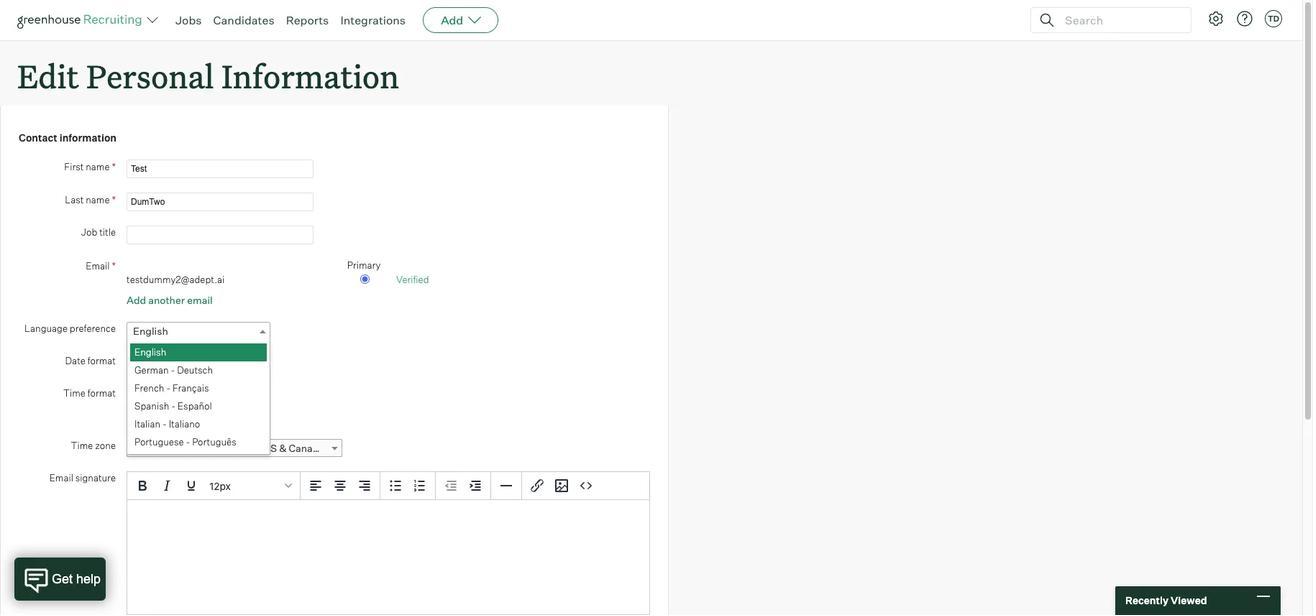 Task type: locate. For each thing, give the bounding box(es) containing it.
clock up 24-hr clock at the bottom of page
[[167, 389, 190, 401]]

time for time format
[[63, 388, 86, 399]]

hr for 12-
[[156, 389, 165, 401]]

* for last name *
[[112, 193, 116, 206]]

1 vertical spatial english
[[135, 347, 166, 358]]

None radio
[[360, 275, 369, 284]]

contact information
[[19, 132, 117, 144]]

email
[[86, 260, 110, 272], [49, 473, 73, 484]]

3 * from the top
[[112, 260, 116, 272]]

name inside last name *
[[86, 194, 110, 206]]

None text field
[[127, 160, 314, 178], [127, 193, 314, 211], [127, 160, 314, 178], [127, 193, 314, 211]]

clock down 12-hr clock (am/pm)
[[170, 412, 193, 424]]

hr left italiano
[[159, 412, 168, 424]]

toolbar
[[301, 473, 381, 501], [381, 473, 436, 501], [436, 473, 491, 501], [522, 473, 602, 501]]

1 format from the top
[[88, 356, 116, 367]]

integrations link
[[341, 13, 406, 27]]

clock for 12-
[[167, 389, 190, 401]]

12-hr clock (am/pm)
[[144, 389, 232, 401]]

pacific
[[199, 443, 230, 455]]

0 vertical spatial add
[[441, 13, 464, 27]]

viewed
[[1171, 595, 1208, 607]]

name inside first name *
[[86, 161, 110, 172]]

add button
[[423, 7, 499, 33]]

1 vertical spatial email
[[49, 473, 73, 484]]

td
[[1268, 14, 1280, 24]]

time format
[[63, 388, 116, 399]]

italiano
[[169, 419, 200, 430]]

date
[[65, 356, 86, 367]]

greenhouse recruiting image
[[17, 12, 147, 29]]

24-hr clock radio
[[130, 412, 140, 421]]

español
[[178, 401, 212, 412]]

format left 12-hr clock (am/pm) option
[[88, 388, 116, 399]]

email inside the email *
[[86, 260, 110, 272]]

add
[[441, 13, 464, 27], [127, 294, 146, 306]]

1 horizontal spatial add
[[441, 13, 464, 27]]

Search text field
[[1062, 10, 1179, 31]]

time zone
[[71, 440, 116, 452]]

clock
[[167, 389, 190, 401], [170, 412, 193, 424]]

add for add
[[441, 13, 464, 27]]

1 vertical spatial format
[[88, 388, 116, 399]]

0 vertical spatial email
[[86, 260, 110, 272]]

name right last
[[86, 194, 110, 206]]

24-hr clock
[[144, 412, 193, 424]]

add inside popup button
[[441, 13, 464, 27]]

4 toolbar from the left
[[522, 473, 602, 501]]

email
[[187, 294, 213, 306]]

* up title
[[112, 193, 116, 206]]

time down date
[[63, 388, 86, 399]]

english inside 'english german - deutsch french - français spanish - español italian - italiano portuguese - português'
[[135, 347, 166, 358]]

name right first
[[86, 161, 110, 172]]

testdummy2@adept.ai
[[127, 274, 225, 286]]

zone
[[95, 440, 116, 452]]

* for first name *
[[112, 160, 116, 172]]

time left "(us"
[[232, 443, 257, 455]]

1 name from the top
[[86, 161, 110, 172]]

english up "german"
[[135, 347, 166, 358]]

last
[[65, 194, 84, 206]]

add for add another email
[[127, 294, 146, 306]]

verified
[[396, 274, 429, 286]]

0 vertical spatial format
[[88, 356, 116, 367]]

1 vertical spatial *
[[112, 193, 116, 206]]

name for first name *
[[86, 161, 110, 172]]

0 vertical spatial *
[[112, 160, 116, 172]]

deutsch
[[177, 365, 213, 376]]

english
[[133, 325, 168, 338], [135, 347, 166, 358]]

0 vertical spatial clock
[[167, 389, 190, 401]]

1 vertical spatial add
[[127, 294, 146, 306]]

1 horizontal spatial email
[[86, 260, 110, 272]]

0 horizontal spatial email
[[49, 473, 73, 484]]

name
[[86, 161, 110, 172], [86, 194, 110, 206]]

email left signature on the left bottom of page
[[49, 473, 73, 484]]

Job title text field
[[127, 226, 314, 244]]

hr
[[156, 389, 165, 401], [159, 412, 168, 424]]

- down italiano
[[186, 437, 190, 448]]

edit personal information
[[17, 55, 399, 97]]

2 format from the top
[[88, 388, 116, 399]]

1 * from the top
[[112, 160, 116, 172]]

format right date
[[88, 356, 116, 367]]

canada)
[[289, 443, 329, 455]]

mm/dd/yyyy link
[[127, 355, 271, 373]]

hr up 24-hr clock at the bottom of page
[[156, 389, 165, 401]]

edit
[[17, 55, 79, 97]]

integrations
[[341, 13, 406, 27]]

1 vertical spatial hr
[[159, 412, 168, 424]]

add another email
[[127, 294, 213, 306]]

0 vertical spatial english
[[133, 325, 168, 338]]

language preference
[[25, 323, 116, 335]]

0 horizontal spatial add
[[127, 294, 146, 306]]

2 vertical spatial *
[[112, 260, 116, 272]]

0 vertical spatial hr
[[156, 389, 165, 401]]

time
[[63, 388, 86, 399], [71, 440, 93, 452], [232, 443, 257, 455]]

jobs
[[176, 13, 202, 27]]

1 vertical spatial name
[[86, 194, 110, 206]]

(gmt-07:00) pacific time (us & canada)
[[133, 443, 329, 455]]

português
[[192, 437, 237, 448]]

* down title
[[112, 260, 116, 272]]

2 * from the top
[[112, 193, 116, 206]]

recently
[[1126, 595, 1169, 607]]

-
[[171, 365, 175, 376], [166, 383, 171, 394], [171, 401, 176, 412], [163, 419, 167, 430], [186, 437, 190, 448]]

english down another
[[133, 325, 168, 338]]

0 vertical spatial name
[[86, 161, 110, 172]]

12px group
[[127, 473, 650, 501]]

1 vertical spatial clock
[[170, 412, 193, 424]]

english for english
[[133, 325, 168, 338]]

format for date format
[[88, 356, 116, 367]]

* down information
[[112, 160, 116, 172]]

td button
[[1263, 7, 1286, 30]]

time left zone
[[71, 440, 93, 452]]

*
[[112, 160, 116, 172], [112, 193, 116, 206], [112, 260, 116, 272]]

format
[[88, 356, 116, 367], [88, 388, 116, 399]]

2 name from the top
[[86, 194, 110, 206]]

preference
[[70, 323, 116, 335]]

email down job title
[[86, 260, 110, 272]]

english german - deutsch french - français spanish - español italian - italiano portuguese - português
[[135, 347, 237, 448]]

last name *
[[65, 193, 116, 206]]

email for *
[[86, 260, 110, 272]]

jobs link
[[176, 13, 202, 27]]



Task type: describe. For each thing, give the bounding box(es) containing it.
personal
[[86, 55, 214, 97]]

job title
[[81, 226, 116, 238]]

contact
[[19, 132, 57, 144]]

mm/dd/yyyy
[[133, 358, 203, 370]]

reports link
[[286, 13, 329, 27]]

12-hr clock (AM/PM) radio
[[130, 389, 140, 399]]

spanish
[[135, 401, 169, 412]]

(gmt-
[[133, 443, 164, 455]]

time for time zone
[[71, 440, 93, 452]]

(us
[[259, 443, 277, 455]]

add another email link
[[127, 294, 213, 306]]

clock for 24-
[[170, 412, 193, 424]]

job
[[81, 226, 97, 238]]

3 toolbar from the left
[[436, 473, 491, 501]]

french
[[135, 383, 164, 394]]

12px
[[209, 480, 231, 493]]

primary
[[347, 260, 381, 271]]

language
[[25, 323, 68, 335]]

- right 24-
[[163, 419, 167, 430]]

français
[[173, 383, 209, 394]]

candidates link
[[213, 13, 275, 27]]

title
[[99, 226, 116, 238]]

12px button
[[204, 474, 297, 499]]

information
[[59, 132, 117, 144]]

email *
[[86, 260, 116, 272]]

td button
[[1266, 10, 1283, 27]]

email for signature
[[49, 473, 73, 484]]

&
[[279, 443, 287, 455]]

first name *
[[64, 160, 116, 172]]

another
[[148, 294, 185, 306]]

(am/pm)
[[192, 389, 232, 401]]

english for english german - deutsch french - français spanish - español italian - italiano portuguese - português
[[135, 347, 166, 358]]

reports
[[286, 13, 329, 27]]

italian
[[135, 419, 161, 430]]

- up italiano
[[171, 401, 176, 412]]

recently viewed
[[1126, 595, 1208, 607]]

12px toolbar
[[127, 473, 301, 501]]

format for time format
[[88, 388, 116, 399]]

12-
[[144, 389, 156, 401]]

(gmt-07:00) pacific time (us & canada) link
[[127, 440, 342, 458]]

time inside '(gmt-07:00) pacific time (us & canada)' link
[[232, 443, 257, 455]]

german
[[135, 365, 169, 376]]

name for last name *
[[86, 194, 110, 206]]

portuguese
[[135, 437, 184, 448]]

07:00)
[[164, 443, 197, 455]]

1 toolbar from the left
[[301, 473, 381, 501]]

english link
[[127, 322, 271, 340]]

first
[[64, 161, 84, 172]]

signature
[[75, 473, 116, 484]]

email signature
[[49, 473, 116, 484]]

date format
[[65, 356, 116, 367]]

candidates
[[213, 13, 275, 27]]

2 toolbar from the left
[[381, 473, 436, 501]]

hr for 24-
[[159, 412, 168, 424]]

configure image
[[1208, 10, 1225, 27]]

- right french
[[166, 383, 171, 394]]

information
[[222, 55, 399, 97]]

24-
[[144, 412, 159, 424]]

- right "german"
[[171, 365, 175, 376]]



Task type: vqa. For each thing, say whether or not it's contained in the screenshot.
topmost (0%)
no



